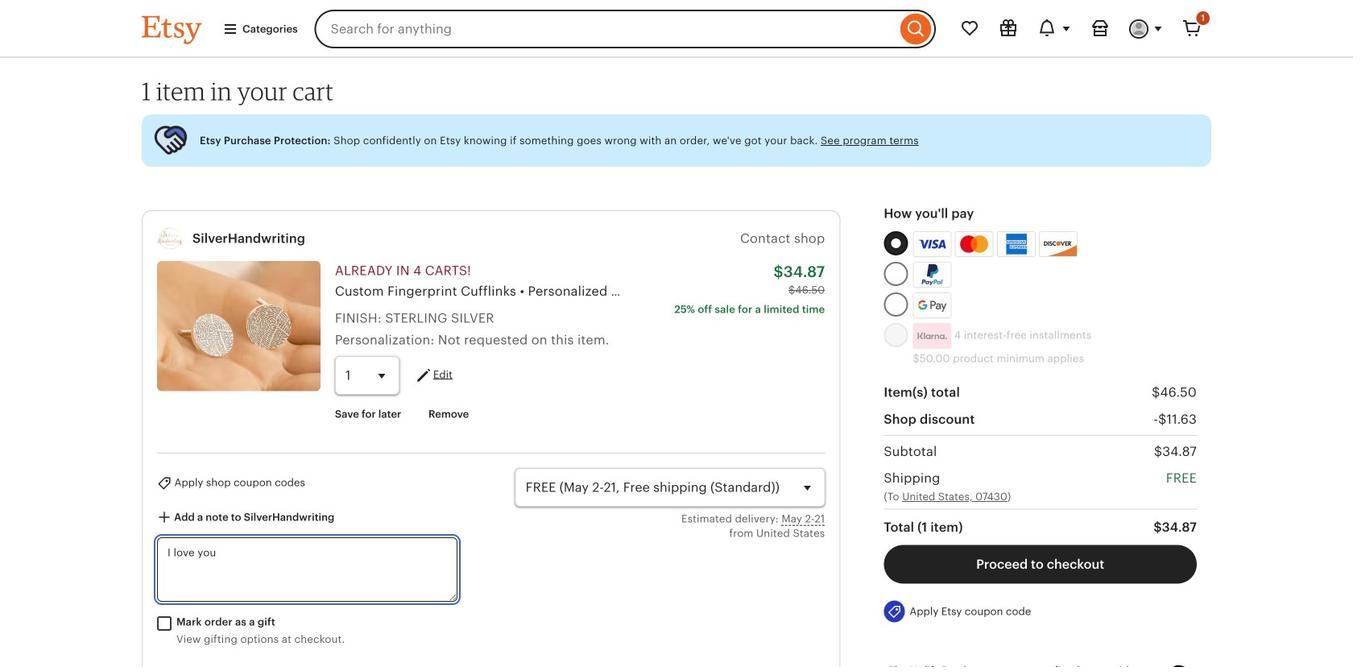Task type: vqa. For each thing, say whether or not it's contained in the screenshot.
Y in the $ 20.00 $ 40.00 (50% OFF) A D B Y TRUSTELA
no



Task type: locate. For each thing, give the bounding box(es) containing it.
Add a note to SilverHandwriting (optional) text field
[[157, 538, 458, 602]]

silverhandwriting image
[[157, 226, 183, 252]]

None search field
[[315, 10, 936, 48]]

banner
[[113, 0, 1241, 58]]



Task type: describe. For each thing, give the bounding box(es) containing it.
Search for anything text field
[[315, 10, 897, 48]]

uplift fund image
[[1148, 664, 1193, 667]]

custom fingerprint cufflinks • personalized gift for dad • wedding gift for husband • memorial gift • actual fingerprint cuff links • cm28 image
[[157, 261, 321, 391]]



